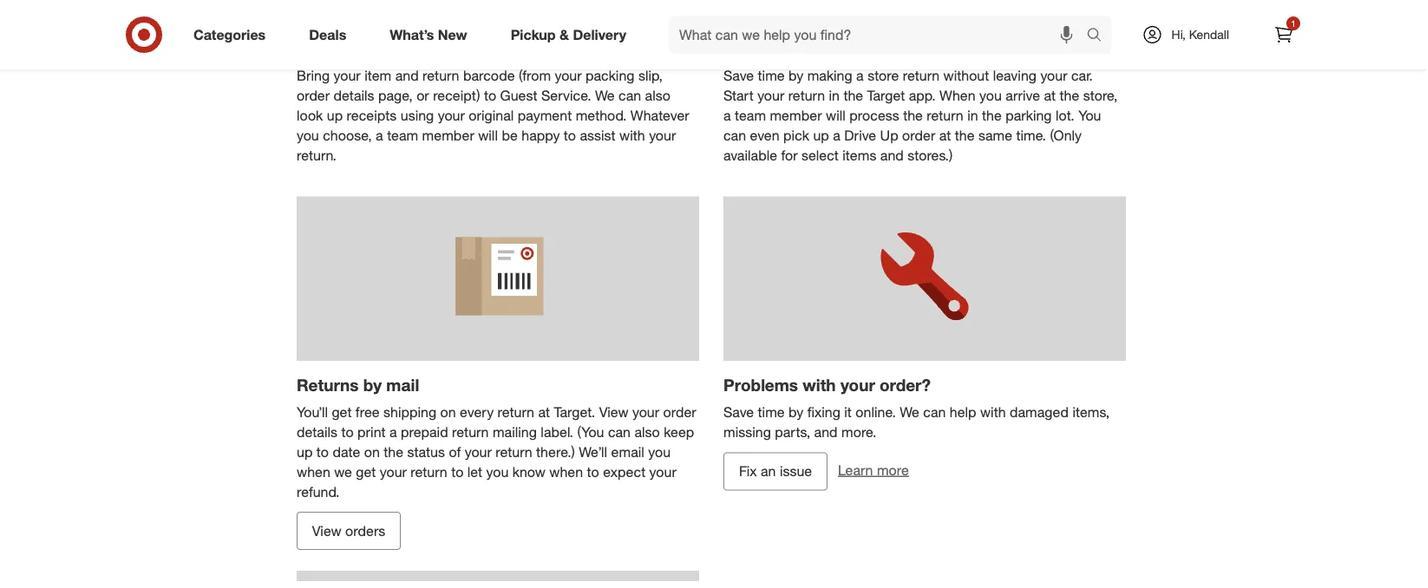 Task type: locate. For each thing, give the bounding box(es) containing it.
pickup & delivery link
[[496, 16, 648, 54]]

0 vertical spatial by
[[789, 67, 804, 84]]

1 horizontal spatial up
[[327, 107, 343, 124]]

1 horizontal spatial view
[[599, 404, 629, 421]]

save up "missing" on the bottom
[[724, 404, 754, 421]]

on down print
[[364, 444, 380, 461]]

can inside bring your item and return barcode (from your packing slip, order details page, or receipt) to guest service. we can also look up receipts using your original payment method. whatever you choose, a team member will be happy to assist with your return.
[[619, 87, 642, 104]]

what's new link
[[375, 16, 489, 54]]

1 vertical spatial up
[[881, 127, 899, 144]]

you down leaving
[[980, 87, 1002, 104]]

damaged
[[1010, 404, 1069, 421]]

return up receipt)
[[423, 67, 460, 84]]

a up the select
[[833, 127, 841, 144]]

1 vertical spatial up
[[814, 127, 830, 144]]

print
[[358, 424, 386, 441]]

page,
[[378, 87, 413, 104]]

0 vertical spatial time
[[758, 67, 785, 84]]

online.
[[856, 404, 896, 421]]

0 horizontal spatial we
[[595, 87, 615, 104]]

also
[[645, 87, 671, 104], [635, 424, 660, 441]]

when up refund.
[[297, 463, 331, 480]]

on left every at the bottom
[[441, 404, 456, 421]]

team
[[735, 107, 766, 124], [387, 127, 418, 144]]

at up item
[[363, 38, 379, 58]]

1 horizontal spatial and
[[815, 424, 838, 441]]

save inside save time by fixing it online. we can help with damaged items, missing parts, and more.
[[724, 404, 754, 421]]

member down 'using'
[[422, 127, 475, 144]]

0 horizontal spatial member
[[422, 127, 475, 144]]

details
[[334, 87, 375, 104], [297, 424, 338, 441]]

1 time from the top
[[758, 67, 785, 84]]

time up 'parts,'
[[758, 404, 785, 421]]

can inside save time by fixing it online. we can help with damaged items, missing parts, and more.
[[924, 404, 946, 421]]

team inside save time by making a store return without leaving your car. start your return in the target app. when you arrive at the store, a team member will process the return in the parking lot. you can even pick up a drive up order at the same time. (only available for select items and stores.)
[[735, 107, 766, 124]]

also inside you'll get free shipping on every return at target. view your order details to print a prepaid return mailing label. (you can also keep up to date on the status of your return there.) we'll email you when we get your return to let you know when to expect your refund.
[[635, 424, 660, 441]]

1 horizontal spatial when
[[550, 463, 583, 480]]

parts,
[[775, 424, 811, 441]]

time inside save time by making a store return without leaving your car. start your return in the target app. when you arrive at the store, a team member will process the return in the parking lot. you can even pick up a drive up order at the same time. (only available for select items and stores.)
[[758, 67, 785, 84]]

save time by making a store return without leaving your car. start your return in the target app. when you arrive at the store, a team member will process the return in the parking lot. you can even pick up a drive up order at the same time. (only available for select items and stores.)
[[724, 67, 1118, 164]]

1 vertical spatial and
[[881, 147, 904, 164]]

0 vertical spatial save
[[724, 67, 754, 84]]

save up 'start'
[[724, 67, 754, 84]]

member inside save time by making a store return without leaving your car. start your return in the target app. when you arrive at the store, a team member will process the return in the parking lot. you can even pick up a drive up order at the same time. (only available for select items and stores.)
[[770, 107, 822, 124]]

can up available
[[724, 127, 746, 144]]

of
[[449, 444, 461, 461]]

What can we help you find? suggestions appear below search field
[[669, 16, 1091, 54]]

0 vertical spatial up
[[327, 107, 343, 124]]

with up making
[[791, 38, 824, 58]]

look
[[297, 107, 323, 124]]

details up receipts on the left top of page
[[334, 87, 375, 104]]

0 horizontal spatial team
[[387, 127, 418, 144]]

1 vertical spatial target
[[868, 87, 906, 104]]

a
[[383, 38, 393, 58], [857, 67, 864, 84], [724, 107, 731, 124], [376, 127, 383, 144], [833, 127, 841, 144], [390, 424, 397, 441]]

details inside you'll get free shipping on every return at target. view your order details to print a prepaid return mailing label. (you can also keep up to date on the status of your return there.) we'll email you when we get your return to let you know when to expect your refund.
[[297, 424, 338, 441]]

returns with drive up
[[724, 38, 896, 58]]

0 horizontal spatial up
[[297, 444, 313, 461]]

save inside save time by making a store return without leaving your car. start your return in the target app. when you arrive at the store, a team member will process the return in the parking lot. you can even pick up a drive up order at the same time. (only available for select items and stores.)
[[724, 67, 754, 84]]

get
[[332, 404, 352, 421], [356, 463, 376, 480]]

2 horizontal spatial and
[[881, 147, 904, 164]]

will
[[826, 107, 846, 124], [478, 127, 498, 144]]

up inside bring your item and return barcode (from your packing slip, order details page, or receipt) to guest service. we can also look up receipts using your original payment method. whatever you choose, a team member will be happy to assist with your return.
[[327, 107, 343, 124]]

also inside bring your item and return barcode (from your packing slip, order details page, or receipt) to guest service. we can also look up receipts using your original payment method. whatever you choose, a team member will be happy to assist with your return.
[[645, 87, 671, 104]]

2 vertical spatial by
[[789, 404, 804, 421]]

1 vertical spatial team
[[387, 127, 418, 144]]

up down you'll
[[297, 444, 313, 461]]

1 horizontal spatial order
[[664, 404, 697, 421]]

we down order?
[[900, 404, 920, 421]]

bring
[[297, 67, 330, 84]]

target
[[397, 38, 446, 58], [868, 87, 906, 104]]

drive
[[828, 38, 869, 58], [845, 127, 877, 144]]

the inside you'll get free shipping on every return at target. view your order details to print a prepaid return mailing label. (you can also keep up to date on the status of your return there.) we'll email you when we get your return to let you know when to expect your refund.
[[384, 444, 404, 461]]

2 when from the left
[[550, 463, 583, 480]]

your right expect
[[650, 463, 677, 480]]

1 horizontal spatial team
[[735, 107, 766, 124]]

at
[[363, 38, 379, 58], [1045, 87, 1056, 104], [940, 127, 952, 144], [538, 404, 550, 421]]

we up method.
[[595, 87, 615, 104]]

return down the mailing
[[496, 444, 533, 461]]

up inside save time by making a store return without leaving your car. start your return in the target app. when you arrive at the store, a team member will process the return in the parking lot. you can even pick up a drive up order at the same time. (only available for select items and stores.)
[[814, 127, 830, 144]]

0 horizontal spatial when
[[297, 463, 331, 480]]

app.
[[909, 87, 936, 104]]

1 when from the left
[[297, 463, 331, 480]]

also up email at bottom
[[635, 424, 660, 441]]

a down receipts on the left top of page
[[376, 127, 383, 144]]

original
[[469, 107, 514, 124]]

team down 'using'
[[387, 127, 418, 144]]

1 vertical spatial member
[[422, 127, 475, 144]]

0 vertical spatial we
[[595, 87, 615, 104]]

a inside bring your item and return barcode (from your packing slip, order details page, or receipt) to guest service. we can also look up receipts using your original payment method. whatever you choose, a team member will be happy to assist with your return.
[[376, 127, 383, 144]]

0 horizontal spatial order
[[297, 87, 330, 104]]

the down app.
[[904, 107, 923, 124]]

a right print
[[390, 424, 397, 441]]

up up store
[[874, 38, 896, 58]]

return down when
[[927, 107, 964, 124]]

you inside save time by making a store return without leaving your car. start your return in the target app. when you arrive at the store, a team member will process the return in the parking lot. you can even pick up a drive up order at the same time. (only available for select items and stores.)
[[980, 87, 1002, 104]]

by
[[789, 67, 804, 84], [363, 375, 382, 395], [789, 404, 804, 421]]

learn more
[[838, 462, 909, 479]]

what's new
[[390, 26, 468, 43]]

you
[[980, 87, 1002, 104], [297, 127, 319, 144], [649, 444, 671, 461], [487, 463, 509, 480]]

2 vertical spatial order
[[664, 404, 697, 421]]

receipt)
[[433, 87, 480, 104]]

0 vertical spatial view
[[599, 404, 629, 421]]

method.
[[576, 107, 627, 124]]

2 horizontal spatial up
[[814, 127, 830, 144]]

up down the process
[[881, 127, 899, 144]]

refund.
[[297, 483, 340, 500]]

a down 'start'
[[724, 107, 731, 124]]

0 vertical spatial member
[[770, 107, 822, 124]]

1 vertical spatial save
[[724, 404, 754, 421]]

can up email at bottom
[[608, 424, 631, 441]]

1 vertical spatial also
[[635, 424, 660, 441]]

and inside save time by fixing it online. we can help with damaged items, missing parts, and more.
[[815, 424, 838, 441]]

prepaid
[[401, 424, 448, 441]]

you'll
[[297, 404, 328, 421]]

target inside save time by making a store return without leaving your car. start your return in the target app. when you arrive at the store, a team member will process the return in the parking lot. you can even pick up a drive up order at the same time. (only available for select items and stores.)
[[868, 87, 906, 104]]

member up pick
[[770, 107, 822, 124]]

learn
[[838, 462, 874, 479]]

with right help
[[981, 404, 1006, 421]]

1 save from the top
[[724, 67, 754, 84]]

select
[[802, 147, 839, 164]]

order
[[297, 87, 330, 104], [903, 127, 936, 144], [664, 404, 697, 421]]

get right we
[[356, 463, 376, 480]]

view left orders
[[312, 523, 342, 540]]

details down you'll
[[297, 424, 338, 441]]

more
[[877, 462, 909, 479]]

1 horizontal spatial in
[[968, 107, 979, 124]]

1 horizontal spatial will
[[826, 107, 846, 124]]

with down whatever
[[620, 127, 645, 144]]

item
[[365, 67, 392, 84]]

0 vertical spatial will
[[826, 107, 846, 124]]

order?
[[880, 375, 931, 395]]

view orders
[[312, 523, 386, 540]]

1 vertical spatial we
[[900, 404, 920, 421]]

1 vertical spatial view
[[312, 523, 342, 540]]

also up whatever
[[645, 87, 671, 104]]

choose,
[[323, 127, 372, 144]]

orders
[[346, 523, 386, 540]]

your left item
[[334, 67, 361, 84]]

will left the process
[[826, 107, 846, 124]]

by up free
[[363, 375, 382, 395]]

your left car.
[[1041, 67, 1068, 84]]

0 vertical spatial in
[[829, 87, 840, 104]]

by up 'parts,'
[[789, 404, 804, 421]]

and up page,
[[396, 67, 419, 84]]

0 vertical spatial details
[[334, 87, 375, 104]]

1 vertical spatial on
[[364, 444, 380, 461]]

1 horizontal spatial member
[[770, 107, 822, 124]]

up inside save time by making a store return without leaving your car. start your return in the target app. when you arrive at the store, a team member will process the return in the parking lot. you can even pick up a drive up order at the same time. (only available for select items and stores.)
[[881, 127, 899, 144]]

0 horizontal spatial will
[[478, 127, 498, 144]]

returns
[[297, 38, 359, 58], [724, 38, 786, 58], [297, 375, 359, 395]]

in
[[829, 87, 840, 104], [968, 107, 979, 124]]

order down bring
[[297, 87, 330, 104]]

can inside save time by making a store return without leaving your car. start your return in the target app. when you arrive at the store, a team member will process the return in the parking lot. you can even pick up a drive up order at the same time. (only available for select items and stores.)
[[724, 127, 746, 144]]

shipping
[[384, 404, 437, 421]]

a inside you'll get free shipping on every return at target. view your order details to print a prepaid return mailing label. (you can also keep up to date on the status of your return there.) we'll email you when we get your return to let you know when to expect your refund.
[[390, 424, 397, 441]]

save
[[724, 67, 754, 84], [724, 404, 754, 421]]

0 vertical spatial order
[[297, 87, 330, 104]]

2 vertical spatial and
[[815, 424, 838, 441]]

will down original
[[478, 127, 498, 144]]

we inside save time by fixing it online. we can help with damaged items, missing parts, and more.
[[900, 404, 920, 421]]

0 horizontal spatial view
[[312, 523, 342, 540]]

0 horizontal spatial and
[[396, 67, 419, 84]]

drive up items
[[845, 127, 877, 144]]

view
[[599, 404, 629, 421], [312, 523, 342, 540]]

returns up you'll
[[297, 375, 359, 395]]

can
[[619, 87, 642, 104], [724, 127, 746, 144], [924, 404, 946, 421], [608, 424, 631, 441]]

by down returns with drive up
[[789, 67, 804, 84]]

returns up 'start'
[[724, 38, 786, 58]]

up up the choose,
[[327, 107, 343, 124]]

let
[[468, 463, 483, 480]]

status
[[407, 444, 445, 461]]

2 horizontal spatial order
[[903, 127, 936, 144]]

1 vertical spatial drive
[[845, 127, 877, 144]]

0 vertical spatial and
[[396, 67, 419, 84]]

at up the lot.
[[1045, 87, 1056, 104]]

get left free
[[332, 404, 352, 421]]

2 vertical spatial up
[[297, 444, 313, 461]]

2 save from the top
[[724, 404, 754, 421]]

time down returns with drive up
[[758, 67, 785, 84]]

when down there.)
[[550, 463, 583, 480]]

0 vertical spatial drive
[[828, 38, 869, 58]]

to
[[484, 87, 497, 104], [564, 127, 576, 144], [341, 424, 354, 441], [317, 444, 329, 461], [451, 463, 464, 480], [587, 463, 600, 480]]

order up stores.)
[[903, 127, 936, 144]]

fix an issue
[[739, 463, 812, 480]]

1 vertical spatial will
[[478, 127, 498, 144]]

1 link
[[1265, 16, 1304, 54]]

you
[[1079, 107, 1102, 124]]

returns by mail
[[297, 375, 419, 395]]

1 horizontal spatial we
[[900, 404, 920, 421]]

when
[[297, 463, 331, 480], [550, 463, 583, 480]]

up up the select
[[814, 127, 830, 144]]

to left date
[[317, 444, 329, 461]]

when
[[940, 87, 976, 104]]

drive up making
[[828, 38, 869, 58]]

up
[[327, 107, 343, 124], [814, 127, 830, 144], [297, 444, 313, 461]]

0 vertical spatial team
[[735, 107, 766, 124]]

or
[[417, 87, 429, 104]]

returns at a target store
[[297, 38, 493, 58]]

with inside bring your item and return barcode (from your packing slip, order details page, or receipt) to guest service. we can also look up receipts using your original payment method. whatever you choose, a team member will be happy to assist with your return.
[[620, 127, 645, 144]]

returns up bring
[[297, 38, 359, 58]]

1 vertical spatial order
[[903, 127, 936, 144]]

know
[[513, 463, 546, 480]]

1 vertical spatial in
[[968, 107, 979, 124]]

save time by fixing it online. we can help with damaged items, missing parts, and more.
[[724, 404, 1110, 441]]

at up the label.
[[538, 404, 550, 421]]

order up keep
[[664, 404, 697, 421]]

you down keep
[[649, 444, 671, 461]]

help
[[950, 404, 977, 421]]

in down when
[[968, 107, 979, 124]]

time
[[758, 67, 785, 84], [758, 404, 785, 421]]

store,
[[1084, 87, 1118, 104]]

view up (you
[[599, 404, 629, 421]]

your down receipt)
[[438, 107, 465, 124]]

1 vertical spatial details
[[297, 424, 338, 441]]

0 vertical spatial get
[[332, 404, 352, 421]]

team down 'start'
[[735, 107, 766, 124]]

in down making
[[829, 87, 840, 104]]

time for returns
[[758, 67, 785, 84]]

stores.)
[[908, 147, 953, 164]]

by inside save time by making a store return without leaving your car. start your return in the target app. when you arrive at the store, a team member will process the return in the parking lot. you can even pick up a drive up order at the same time. (only available for select items and stores.)
[[789, 67, 804, 84]]

return.
[[297, 147, 337, 164]]

1 horizontal spatial target
[[868, 87, 906, 104]]

you down look
[[297, 127, 319, 144]]

time inside save time by fixing it online. we can help with damaged items, missing parts, and more.
[[758, 404, 785, 421]]

a up item
[[383, 38, 393, 58]]

0 vertical spatial target
[[397, 38, 446, 58]]

we inside bring your item and return barcode (from your packing slip, order details page, or receipt) to guest service. we can also look up receipts using your original payment method. whatever you choose, a team member will be happy to assist with your return.
[[595, 87, 615, 104]]

0 vertical spatial on
[[441, 404, 456, 421]]

and right items
[[881, 147, 904, 164]]

with
[[791, 38, 824, 58], [620, 127, 645, 144], [803, 375, 836, 395], [981, 404, 1006, 421]]

0 vertical spatial also
[[645, 87, 671, 104]]

1 horizontal spatial get
[[356, 463, 376, 480]]

your up let
[[465, 444, 492, 461]]

2 time from the top
[[758, 404, 785, 421]]

your
[[334, 67, 361, 84], [555, 67, 582, 84], [1041, 67, 1068, 84], [758, 87, 785, 104], [438, 107, 465, 124], [649, 127, 676, 144], [841, 375, 876, 395], [633, 404, 660, 421], [465, 444, 492, 461], [380, 463, 407, 480], [650, 463, 677, 480]]

can down packing
[[619, 87, 642, 104]]

the down print
[[384, 444, 404, 461]]

even
[[750, 127, 780, 144]]

your up it on the bottom right of the page
[[841, 375, 876, 395]]

and down fixing
[[815, 424, 838, 441]]

by inside save time by fixing it online. we can help with damaged items, missing parts, and more.
[[789, 404, 804, 421]]

you right let
[[487, 463, 509, 480]]

1 vertical spatial time
[[758, 404, 785, 421]]

can left help
[[924, 404, 946, 421]]

return up the mailing
[[498, 404, 535, 421]]

slip,
[[639, 67, 663, 84]]



Task type: vqa. For each thing, say whether or not it's contained in the screenshot.
too
no



Task type: describe. For each thing, give the bounding box(es) containing it.
to up original
[[484, 87, 497, 104]]

start
[[724, 87, 754, 104]]

items,
[[1073, 404, 1110, 421]]

return up app.
[[903, 67, 940, 84]]

returns for returns with drive up
[[724, 38, 786, 58]]

store
[[451, 38, 493, 58]]

returns for returns at a target store
[[297, 38, 359, 58]]

order inside save time by making a store return without leaving your car. start your return in the target app. when you arrive at the store, a team member will process the return in the parking lot. you can even pick up a drive up order at the same time. (only available for select items and stores.)
[[903, 127, 936, 144]]

pickup
[[511, 26, 556, 43]]

search button
[[1079, 16, 1121, 57]]

return inside bring your item and return barcode (from your packing slip, order details page, or receipt) to guest service. we can also look up receipts using your original payment method. whatever you choose, a team member will be happy to assist with your return.
[[423, 67, 460, 84]]

at inside you'll get free shipping on every return at target. view your order details to print a prepaid return mailing label. (you can also keep up to date on the status of your return there.) we'll email you when we get your return to let you know when to expect your refund.
[[538, 404, 550, 421]]

label.
[[541, 424, 574, 441]]

we'll
[[579, 444, 608, 461]]

process
[[850, 107, 900, 124]]

fix
[[739, 463, 757, 480]]

your down print
[[380, 463, 407, 480]]

member inside bring your item and return barcode (from your packing slip, order details page, or receipt) to guest service. we can also look up receipts using your original payment method. whatever you choose, a team member will be happy to assist with your return.
[[422, 127, 475, 144]]

problems with your order?
[[724, 375, 931, 395]]

save for problems with your order?
[[724, 404, 754, 421]]

problems
[[724, 375, 799, 395]]

assist
[[580, 127, 616, 144]]

new
[[438, 26, 468, 43]]

kendall
[[1190, 27, 1230, 42]]

by for returns
[[789, 67, 804, 84]]

mail
[[387, 375, 419, 395]]

leaving
[[994, 67, 1037, 84]]

a left store
[[857, 67, 864, 84]]

packing
[[586, 67, 635, 84]]

to up date
[[341, 424, 354, 441]]

arrive
[[1006, 87, 1041, 104]]

pickup & delivery
[[511, 26, 627, 43]]

you inside bring your item and return barcode (from your packing slip, order details page, or receipt) to guest service. we can also look up receipts using your original payment method. whatever you choose, a team member will be happy to assist with your return.
[[297, 127, 319, 144]]

to down the we'll
[[587, 463, 600, 480]]

will inside bring your item and return barcode (from your packing slip, order details page, or receipt) to guest service. we can also look up receipts using your original payment method. whatever you choose, a team member will be happy to assist with your return.
[[478, 127, 498, 144]]

fixing
[[808, 404, 841, 421]]

every
[[460, 404, 494, 421]]

(from
[[519, 67, 551, 84]]

delivery
[[573, 26, 627, 43]]

and inside save time by making a store return without leaving your car. start your return in the target app. when you arrive at the store, a team member will process the return in the parking lot. you can even pick up a drive up order at the same time. (only available for select items and stores.)
[[881, 147, 904, 164]]

mailing
[[493, 424, 537, 441]]

to left assist
[[564, 127, 576, 144]]

view orders link
[[297, 512, 401, 550]]

&
[[560, 26, 569, 43]]

there.)
[[536, 444, 575, 461]]

parking
[[1006, 107, 1052, 124]]

pick
[[784, 127, 810, 144]]

email
[[612, 444, 645, 461]]

your right 'start'
[[758, 87, 785, 104]]

team inside bring your item and return barcode (from your packing slip, order details page, or receipt) to guest service. we can also look up receipts using your original payment method. whatever you choose, a team member will be happy to assist with your return.
[[387, 127, 418, 144]]

by for problems
[[789, 404, 804, 421]]

order inside you'll get free shipping on every return at target. view your order details to print a prepaid return mailing label. (you can also keep up to date on the status of your return there.) we'll email you when we get your return to let you know when to expect your refund.
[[664, 404, 697, 421]]

making
[[808, 67, 853, 84]]

categories
[[194, 26, 266, 43]]

view inside you'll get free shipping on every return at target. view your order details to print a prepaid return mailing label. (you can also keep up to date on the status of your return there.) we'll email you when we get your return to let you know when to expect your refund.
[[599, 404, 629, 421]]

receipts
[[347, 107, 397, 124]]

it
[[845, 404, 852, 421]]

barcode
[[463, 67, 515, 84]]

the up same
[[983, 107, 1002, 124]]

up inside you'll get free shipping on every return at target. view your order details to print a prepaid return mailing label. (you can also keep up to date on the status of your return there.) we'll email you when we get your return to let you know when to expect your refund.
[[297, 444, 313, 461]]

guest
[[500, 87, 538, 104]]

using
[[401, 107, 434, 124]]

order inside bring your item and return barcode (from your packing slip, order details page, or receipt) to guest service. we can also look up receipts using your original payment method. whatever you choose, a team member will be happy to assist with your return.
[[297, 87, 330, 104]]

drive inside save time by making a store return without leaving your car. start your return in the target app. when you arrive at the store, a team member will process the return in the parking lot. you can even pick up a drive up order at the same time. (only available for select items and stores.)
[[845, 127, 877, 144]]

deals
[[309, 26, 347, 43]]

details inside bring your item and return barcode (from your packing slip, order details page, or receipt) to guest service. we can also look up receipts using your original payment method. whatever you choose, a team member will be happy to assist with your return.
[[334, 87, 375, 104]]

fix an issue link
[[724, 453, 828, 491]]

returns for returns by mail
[[297, 375, 359, 395]]

you'll get free shipping on every return at target. view your order details to print a prepaid return mailing label. (you can also keep up to date on the status of your return there.) we'll email you when we get your return to let you know when to expect your refund.
[[297, 404, 697, 500]]

whatever
[[631, 107, 690, 124]]

more.
[[842, 424, 877, 441]]

0 horizontal spatial get
[[332, 404, 352, 421]]

same
[[979, 127, 1013, 144]]

date
[[333, 444, 360, 461]]

0 horizontal spatial target
[[397, 38, 446, 58]]

0 vertical spatial up
[[874, 38, 896, 58]]

learn more button
[[838, 461, 909, 480]]

1 horizontal spatial on
[[441, 404, 456, 421]]

1 vertical spatial get
[[356, 463, 376, 480]]

deals link
[[294, 16, 368, 54]]

service.
[[541, 87, 592, 104]]

missing
[[724, 424, 771, 441]]

0 horizontal spatial on
[[364, 444, 380, 461]]

with up fixing
[[803, 375, 836, 395]]

store
[[868, 67, 899, 84]]

time for problems
[[758, 404, 785, 421]]

1
[[1292, 18, 1296, 29]]

(you
[[577, 424, 604, 441]]

keep
[[664, 424, 695, 441]]

at up stores.)
[[940, 127, 952, 144]]

with inside save time by fixing it online. we can help with damaged items, missing parts, and more.
[[981, 404, 1006, 421]]

target.
[[554, 404, 596, 421]]

hi, kendall
[[1172, 27, 1230, 42]]

payment
[[518, 107, 572, 124]]

return down making
[[789, 87, 825, 104]]

search
[[1079, 28, 1121, 45]]

and inside bring your item and return barcode (from your packing slip, order details page, or receipt) to guest service. we can also look up receipts using your original payment method. whatever you choose, a team member will be happy to assist with your return.
[[396, 67, 419, 84]]

view inside view orders 'link'
[[312, 523, 342, 540]]

expect
[[603, 463, 646, 480]]

will inside save time by making a store return without leaving your car. start your return in the target app. when you arrive at the store, a team member will process the return in the parking lot. you can even pick up a drive up order at the same time. (only available for select items and stores.)
[[826, 107, 846, 124]]

can inside you'll get free shipping on every return at target. view your order details to print a prepaid return mailing label. (you can also keep up to date on the status of your return there.) we'll email you when we get your return to let you know when to expect your refund.
[[608, 424, 631, 441]]

the up the process
[[844, 87, 864, 104]]

issue
[[780, 463, 812, 480]]

lot.
[[1056, 107, 1075, 124]]

car.
[[1072, 67, 1093, 84]]

bring your item and return barcode (from your packing slip, order details page, or receipt) to guest service. we can also look up receipts using your original payment method. whatever you choose, a team member will be happy to assist with your return.
[[297, 67, 690, 164]]

for
[[781, 147, 798, 164]]

your down whatever
[[649, 127, 676, 144]]

happy
[[522, 127, 560, 144]]

items
[[843, 147, 877, 164]]

1 vertical spatial by
[[363, 375, 382, 395]]

hi,
[[1172, 27, 1186, 42]]

the up the lot.
[[1060, 87, 1080, 104]]

0 horizontal spatial in
[[829, 87, 840, 104]]

(only
[[1051, 127, 1082, 144]]

save for returns with drive up
[[724, 67, 754, 84]]

your up service.
[[555, 67, 582, 84]]

to left let
[[451, 463, 464, 480]]

an
[[761, 463, 776, 480]]

without
[[944, 67, 990, 84]]

the left same
[[955, 127, 975, 144]]

what's
[[390, 26, 434, 43]]

your up email at bottom
[[633, 404, 660, 421]]

return down every at the bottom
[[452, 424, 489, 441]]

time.
[[1017, 127, 1047, 144]]

return down 'status'
[[411, 463, 448, 480]]



